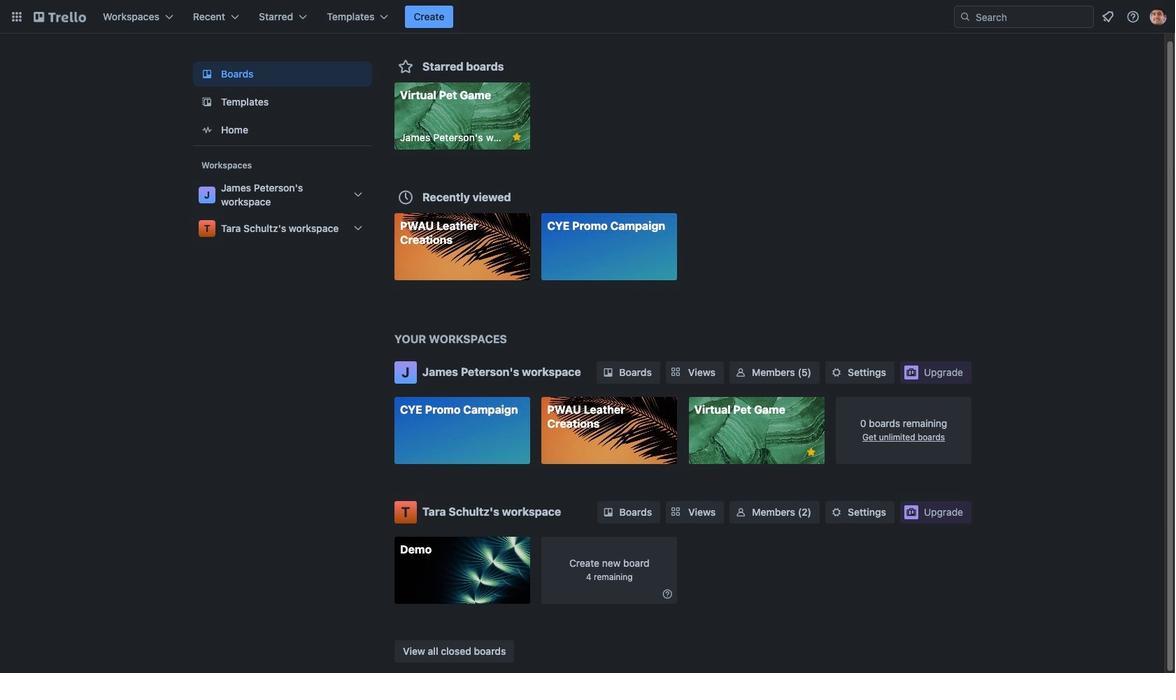 Task type: locate. For each thing, give the bounding box(es) containing it.
primary element
[[0, 0, 1175, 34]]

sm image
[[734, 366, 748, 380], [734, 505, 748, 519], [661, 587, 675, 601]]

sm image
[[601, 366, 615, 380], [830, 366, 844, 380], [601, 505, 615, 519], [830, 505, 844, 519]]

search image
[[960, 11, 971, 22]]

Search field
[[954, 6, 1094, 28]]

2 vertical spatial sm image
[[661, 587, 675, 601]]

0 vertical spatial sm image
[[734, 366, 748, 380]]

0 notifications image
[[1100, 8, 1116, 25]]

back to home image
[[34, 6, 86, 28]]

open information menu image
[[1126, 10, 1140, 24]]

click to unstar this board. it will be removed from your starred list. image
[[511, 131, 523, 143]]



Task type: describe. For each thing, give the bounding box(es) containing it.
template board image
[[199, 94, 215, 111]]

home image
[[199, 122, 215, 139]]

1 vertical spatial sm image
[[734, 505, 748, 519]]

board image
[[199, 66, 215, 83]]

james peterson (jamespeterson93) image
[[1150, 8, 1167, 25]]



Task type: vqa. For each thing, say whether or not it's contained in the screenshot.
the search field at the top of the page
yes



